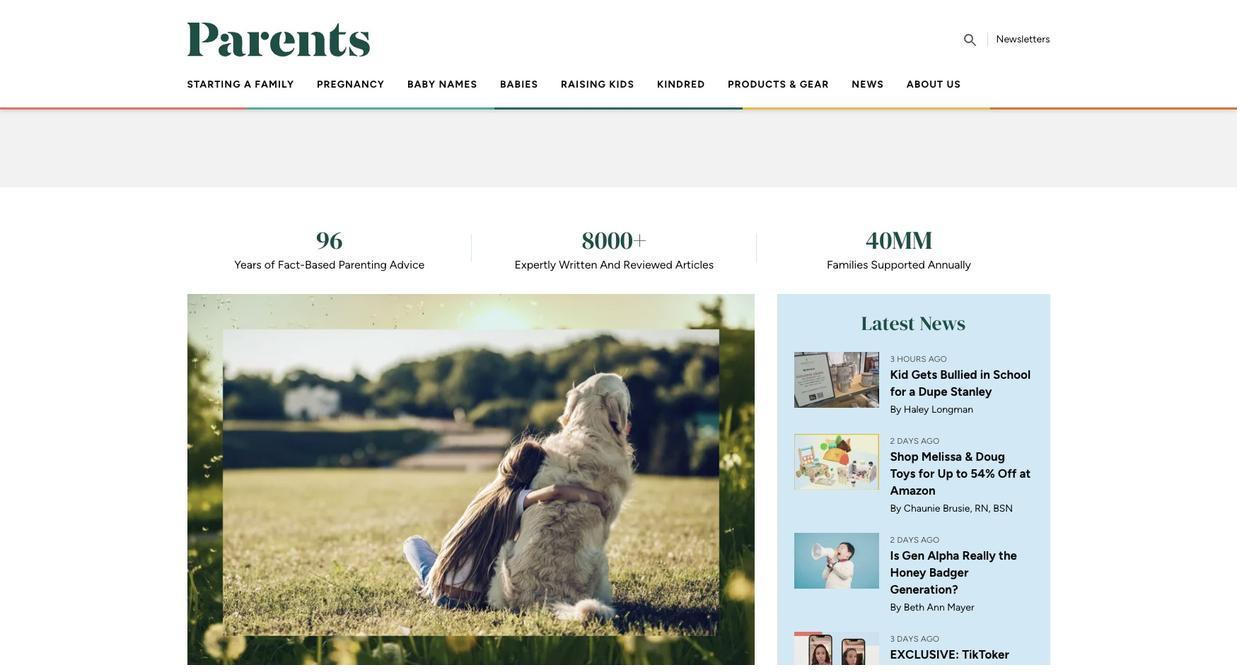 Task type: describe. For each thing, give the bounding box(es) containing it.
for for shop
[[919, 467, 935, 481]]

really
[[963, 549, 996, 563]]

melissa
[[922, 450, 963, 464]]

shop
[[891, 450, 919, 464]]

off
[[998, 467, 1017, 481]]

the
[[999, 549, 1018, 563]]

kids
[[609, 79, 635, 91]]

screengrab images from abby eckel's tiktok video image
[[794, 633, 879, 666]]

raising kids
[[561, 79, 635, 91]]

babies
[[500, 79, 539, 91]]

at
[[1020, 467, 1031, 481]]

40mm families supported annually
[[827, 223, 972, 272]]

gets
[[912, 368, 938, 382]]

kid gets bullied in school for a dupe stanley
[[891, 368, 1031, 399]]

banner containing newsletters
[[0, 0, 1238, 110]]

8000+ expertly written and reviewed articles
[[515, 223, 714, 272]]

of
[[264, 258, 275, 272]]

search image
[[962, 32, 979, 49]]

products & gear
[[728, 79, 830, 91]]

1 horizontal spatial news
[[920, 310, 966, 337]]

reviewed
[[624, 258, 673, 272]]

a inside navigation
[[244, 79, 252, 91]]

us
[[947, 79, 962, 91]]

& inside shop melissa & doug toys for up to 54% off at amazon
[[965, 450, 973, 464]]

in
[[981, 368, 991, 382]]

little girl with her arm around a golden retriever dog image
[[187, 294, 755, 666]]

school
[[993, 368, 1031, 382]]

babies link
[[500, 79, 539, 91]]

for for kid
[[891, 385, 907, 399]]

& inside the header navigation
[[790, 79, 797, 91]]

shop melissa & doug toys for up to 54% off at amazon
[[891, 450, 1031, 498]]

alpha
[[928, 549, 960, 563]]

8000+
[[582, 223, 647, 258]]

parenting
[[339, 258, 387, 272]]

kid
[[891, 368, 909, 382]]

about us link
[[907, 79, 962, 91]]

exclusive: tiktoker discusses viral equa
[[891, 648, 1010, 666]]

advice
[[390, 258, 425, 272]]

about us
[[907, 79, 962, 91]]

a inside kid gets bullied in school for a dupe stanley
[[910, 385, 916, 399]]

doug
[[976, 450, 1006, 464]]

shop melissa & doug toys for up to 54% off at amazon link
[[794, 435, 1034, 517]]

is gen alpha really the honey badger generation?
[[891, 549, 1018, 597]]

is
[[891, 549, 900, 563]]

years
[[234, 258, 262, 272]]

bullied
[[941, 368, 978, 382]]

annually
[[928, 258, 972, 272]]

news inside the header navigation
[[852, 79, 884, 91]]

families
[[827, 258, 869, 272]]

96 years of fact-based parenting advice
[[234, 223, 425, 272]]

raising kids link
[[561, 79, 635, 91]]

based
[[305, 258, 336, 272]]



Task type: vqa. For each thing, say whether or not it's contained in the screenshot.
Police,
no



Task type: locate. For each thing, give the bounding box(es) containing it.
starting
[[187, 79, 241, 91]]

tiktoker
[[963, 648, 1010, 662]]

fact-
[[278, 258, 305, 272]]

kindred link
[[657, 79, 706, 91]]

baby names link
[[408, 79, 478, 91]]

pregnancy link
[[317, 79, 385, 91]]

visit parents' homepage image
[[187, 23, 370, 57]]

for down kid
[[891, 385, 907, 399]]

40mm
[[866, 223, 933, 258]]

&
[[790, 79, 797, 91], [965, 450, 973, 464]]

latest
[[862, 310, 916, 337]]

stanley cup in store photo image
[[794, 352, 879, 409]]

1 vertical spatial &
[[965, 450, 973, 464]]

0 horizontal spatial for
[[891, 385, 907, 399]]

about
[[907, 79, 944, 91]]

discusses
[[891, 665, 945, 666]]

is gen alpha really the honey badger generation? link
[[794, 534, 1034, 616]]

raising
[[561, 79, 606, 91]]

news
[[852, 79, 884, 91], [920, 310, 966, 337]]

kid screaming into loudspeaker image
[[794, 534, 879, 590]]

a
[[244, 79, 252, 91], [910, 385, 916, 399]]

1 horizontal spatial for
[[919, 467, 935, 481]]

pregnancy
[[317, 79, 385, 91]]

badger
[[930, 566, 969, 580]]

for
[[891, 385, 907, 399], [919, 467, 935, 481]]

for inside kid gets bullied in school for a dupe stanley
[[891, 385, 907, 399]]

names
[[439, 79, 478, 91]]

for inside shop melissa & doug toys for up to 54% off at amazon
[[919, 467, 935, 481]]

viral
[[947, 665, 973, 666]]

toys
[[891, 467, 916, 481]]

1 horizontal spatial &
[[965, 450, 973, 464]]

a left dupe
[[910, 385, 916, 399]]

news up bullied
[[920, 310, 966, 337]]

newsletters button
[[997, 33, 1051, 45]]

kindred
[[657, 79, 706, 91]]

starting a family
[[187, 79, 294, 91]]

0 vertical spatial &
[[790, 79, 797, 91]]

generation?
[[891, 583, 959, 597]]

a left the family
[[244, 79, 252, 91]]

1 vertical spatial a
[[910, 385, 916, 399]]

1 horizontal spatial a
[[910, 385, 916, 399]]

up
[[938, 467, 954, 481]]

& left 'gear'
[[790, 79, 797, 91]]

0 vertical spatial a
[[244, 79, 252, 91]]

54%
[[971, 467, 995, 481]]

family
[[255, 79, 294, 91]]

exclusive:
[[891, 648, 960, 662]]

articles
[[676, 258, 714, 272]]

header navigation
[[176, 74, 1051, 105]]

0 horizontal spatial &
[[790, 79, 797, 91]]

for left the up
[[919, 467, 935, 481]]

products & gear link
[[728, 79, 830, 91]]

newsletters
[[997, 33, 1051, 45]]

stanley
[[951, 385, 992, 399]]

0 horizontal spatial news
[[852, 79, 884, 91]]

baby names
[[408, 79, 478, 91]]

amazon
[[891, 484, 936, 498]]

dupe
[[919, 385, 948, 399]]

honey
[[891, 566, 927, 580]]

news right 'gear'
[[852, 79, 884, 91]]

to
[[957, 467, 968, 481]]

news link
[[852, 79, 884, 91]]

and
[[600, 258, 621, 272]]

banner
[[0, 0, 1238, 110]]

96
[[316, 223, 343, 258]]

1 vertical spatial for
[[919, 467, 935, 481]]

1 vertical spatial news
[[920, 310, 966, 337]]

latest news
[[862, 310, 966, 337]]

starting a family link
[[187, 79, 294, 91]]

expertly
[[515, 258, 556, 272]]

gen
[[903, 549, 925, 563]]

0 vertical spatial for
[[891, 385, 907, 399]]

gear
[[800, 79, 830, 91]]

0 vertical spatial news
[[852, 79, 884, 91]]

products
[[728, 79, 787, 91]]

baby
[[408, 79, 436, 91]]

kid gets bullied in school for a dupe stanley link
[[794, 352, 1034, 418]]

parents love these 'educational and fun' melissa & doug toysâand some are nearly 50% off on amazon tout image
[[794, 435, 879, 491]]

& up the to
[[965, 450, 973, 464]]

exclusive: tiktoker discusses viral equa link
[[794, 633, 1034, 666]]

written
[[559, 258, 597, 272]]

supported
[[871, 258, 925, 272]]

0 horizontal spatial a
[[244, 79, 252, 91]]



